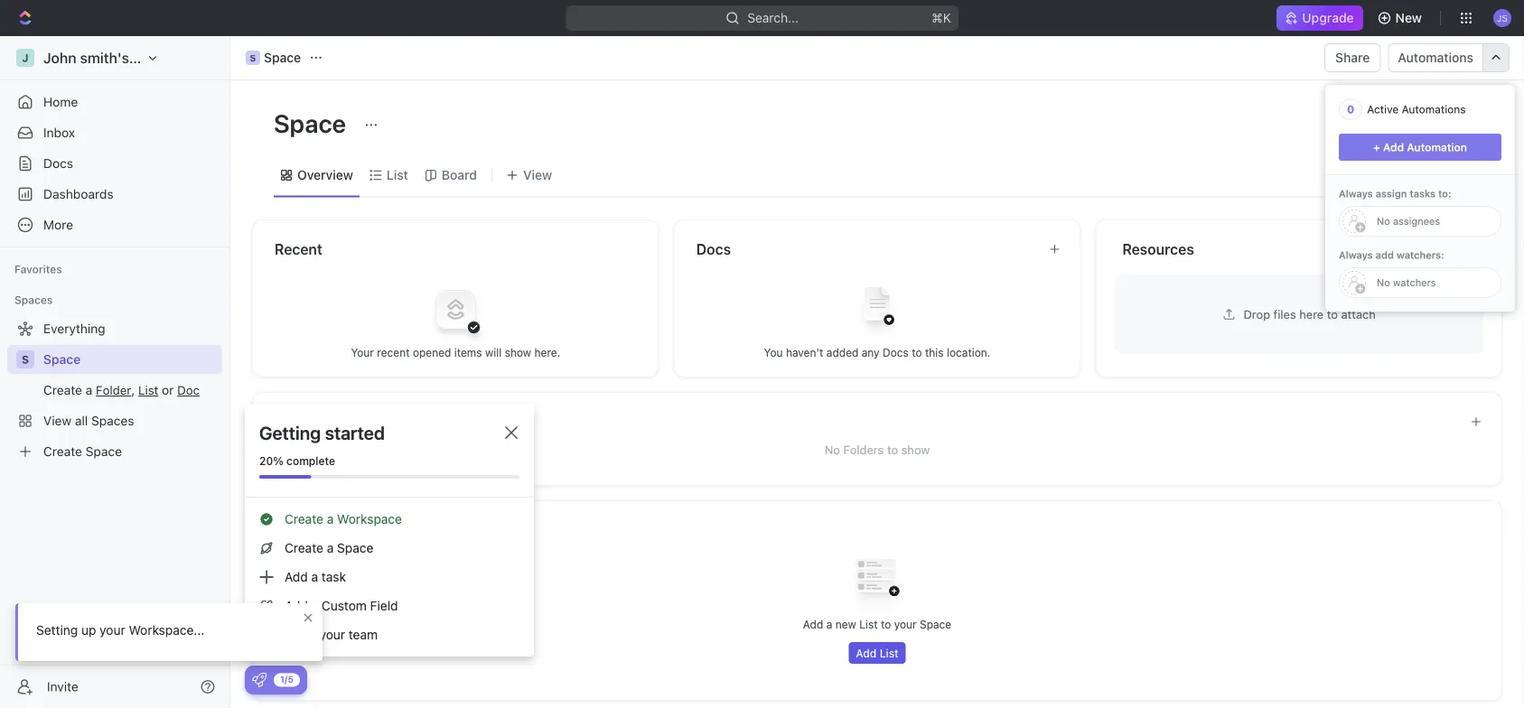 Task type: vqa. For each thing, say whether or not it's contained in the screenshot.
top Space template icon
no



Task type: describe. For each thing, give the bounding box(es) containing it.
20%
[[259, 454, 284, 467]]

you
[[764, 346, 783, 359]]

a for new
[[826, 618, 832, 630]]

getting started
[[259, 422, 385, 443]]

share button
[[1325, 43, 1381, 72]]

lists
[[279, 521, 312, 538]]

space, , element inside space tree
[[16, 351, 34, 369]]

s for s space
[[250, 52, 256, 63]]

drop files here to attach
[[1244, 307, 1376, 321]]

here
[[1299, 307, 1324, 321]]

create a space
[[285, 541, 373, 556]]

no watchers
[[1377, 277, 1436, 289]]

upgrade link
[[1277, 5, 1363, 31]]

1 vertical spatial list
[[859, 618, 878, 630]]

recent
[[377, 346, 410, 359]]

always for always add watchers:
[[1339, 249, 1373, 261]]

a for task
[[311, 570, 318, 585]]

your
[[351, 346, 374, 359]]

0
[[1347, 103, 1355, 116]]

your recent opened items will show here.
[[351, 346, 560, 359]]

custom
[[322, 599, 367, 613]]

dashboards link
[[7, 180, 222, 209]]

no assignees
[[1377, 215, 1440, 227]]

docs link
[[7, 149, 222, 178]]

watchers
[[1393, 277, 1436, 289]]

lists button
[[278, 519, 1481, 541]]

share
[[1335, 50, 1370, 65]]

add a task
[[285, 570, 346, 585]]

setting up your workspace...
[[36, 623, 205, 638]]

0 vertical spatial space, , element
[[246, 51, 260, 65]]

folders inside 'button'
[[279, 413, 330, 430]]

close image
[[505, 426, 518, 439]]

to up 'add list' button
[[881, 618, 891, 630]]

new
[[835, 618, 856, 630]]

search...
[[747, 10, 799, 25]]

20% complete
[[259, 454, 335, 467]]

overview
[[297, 168, 353, 183]]

getting
[[259, 422, 321, 443]]

home link
[[7, 88, 222, 117]]

added
[[826, 346, 859, 359]]

automation
[[1407, 141, 1467, 154]]

to left this
[[912, 346, 922, 359]]

here.
[[534, 346, 560, 359]]

create a workspace
[[285, 512, 402, 527]]

task
[[322, 570, 346, 585]]

always assign tasks to:
[[1339, 188, 1451, 200]]

1/5
[[280, 674, 294, 685]]

watchers:
[[1397, 249, 1444, 261]]

automations button
[[1389, 44, 1483, 71]]

attach
[[1341, 307, 1376, 321]]

list inside list link
[[387, 168, 408, 183]]

no assignees note
[[1368, 215, 1440, 227]]

1 horizontal spatial show
[[901, 442, 930, 456]]

a for workspace
[[327, 512, 334, 527]]

invite for invite
[[47, 679, 78, 694]]

opened
[[413, 346, 451, 359]]

add a custom field
[[285, 599, 398, 613]]

home
[[43, 94, 78, 109]]

spaces
[[14, 294, 53, 306]]

no for no folders to show
[[825, 442, 840, 456]]

setting
[[36, 623, 78, 638]]

overview link
[[294, 163, 353, 188]]

automations inside button
[[1398, 50, 1474, 65]]

drop
[[1244, 307, 1270, 321]]

field
[[370, 599, 398, 613]]

2 horizontal spatial docs
[[883, 346, 909, 359]]

a for custom
[[311, 599, 318, 613]]

always add watchers:
[[1339, 249, 1444, 261]]

favorites
[[14, 263, 62, 276]]

to down folders 'button'
[[887, 442, 898, 456]]

s space
[[250, 50, 301, 65]]

+
[[1373, 141, 1380, 154]]

add right +
[[1383, 141, 1404, 154]]

workspace
[[337, 512, 402, 527]]

files
[[1274, 307, 1296, 321]]

list link
[[383, 163, 408, 188]]

new
[[1396, 10, 1422, 25]]

active automations
[[1367, 103, 1466, 116]]

resources
[[1122, 240, 1194, 257]]

docs inside sidebar navigation
[[43, 156, 73, 171]]

to right "here"
[[1327, 307, 1338, 321]]

complete
[[286, 454, 335, 467]]

s for s
[[22, 353, 29, 366]]

list inside 'add list' button
[[880, 646, 899, 659]]

no watchers button
[[1339, 267, 1502, 298]]

task
[[1421, 116, 1448, 131]]

started
[[325, 422, 385, 443]]

+ add automation
[[1373, 141, 1467, 154]]

haven't
[[786, 346, 823, 359]]

2 horizontal spatial your
[[894, 618, 917, 630]]

space tree
[[7, 314, 222, 466]]

sidebar navigation
[[0, 36, 230, 708]]

onboarding checklist button image
[[252, 673, 267, 688]]

assignees
[[1393, 215, 1440, 227]]



Task type: locate. For each thing, give the bounding box(es) containing it.
1 vertical spatial automations
[[1402, 103, 1466, 116]]

0 vertical spatial list
[[387, 168, 408, 183]]

1 vertical spatial folders
[[843, 442, 884, 456]]

a down add a task on the bottom left of page
[[311, 599, 318, 613]]

add for add a custom field
[[285, 599, 308, 613]]

space
[[264, 50, 301, 65], [274, 108, 352, 138], [43, 352, 81, 367], [337, 541, 373, 556], [920, 618, 952, 630]]

a for space
[[327, 541, 334, 556]]

always left add
[[1339, 249, 1373, 261]]

invite
[[285, 627, 316, 642], [47, 679, 78, 694]]

favorites button
[[7, 258, 69, 280]]

upgrade
[[1302, 10, 1354, 25]]

1 vertical spatial no
[[1377, 277, 1390, 289]]

0 horizontal spatial docs
[[43, 156, 73, 171]]

no down add
[[1377, 277, 1390, 289]]

0 horizontal spatial s
[[22, 353, 29, 366]]

your up 'add list' button
[[894, 618, 917, 630]]

add for add a new list to your space
[[803, 618, 823, 630]]

tasks
[[1410, 188, 1436, 200]]

add task button
[[1383, 109, 1459, 138]]

1 vertical spatial space, , element
[[16, 351, 34, 369]]

no for no watchers
[[1377, 277, 1390, 289]]

0 vertical spatial show
[[505, 346, 531, 359]]

0 vertical spatial s
[[250, 52, 256, 63]]

up
[[81, 623, 96, 638]]

1 horizontal spatial space, , element
[[246, 51, 260, 65]]

0 vertical spatial docs
[[43, 156, 73, 171]]

0 vertical spatial invite
[[285, 627, 316, 642]]

invite inside sidebar navigation
[[47, 679, 78, 694]]

always
[[1339, 188, 1373, 200], [1339, 249, 1373, 261]]

dashboards
[[43, 187, 113, 201]]

location.
[[947, 346, 991, 359]]

0 horizontal spatial folders
[[279, 413, 330, 430]]

0 horizontal spatial invite
[[47, 679, 78, 694]]

0 horizontal spatial your
[[100, 623, 125, 638]]

⌘k
[[931, 10, 951, 25]]

no down folders 'button'
[[825, 442, 840, 456]]

1 vertical spatial show
[[901, 442, 930, 456]]

board
[[442, 168, 477, 183]]

0 horizontal spatial space, , element
[[16, 351, 34, 369]]

to:
[[1438, 188, 1451, 200]]

create for create a space
[[285, 541, 323, 556]]

2 always from the top
[[1339, 249, 1373, 261]]

1 always from the top
[[1339, 188, 1373, 200]]

no lists icon. image
[[841, 544, 913, 617]]

list down add a new list to your space
[[880, 646, 899, 659]]

your right up
[[100, 623, 125, 638]]

no inside no watchers dropdown button
[[1377, 277, 1390, 289]]

folders down folders 'button'
[[843, 442, 884, 456]]

0 vertical spatial always
[[1339, 188, 1373, 200]]

your down add a custom field
[[319, 627, 345, 642]]

onboarding checklist button element
[[252, 673, 267, 688]]

a up task
[[327, 541, 334, 556]]

add left "new"
[[803, 618, 823, 630]]

folders button
[[278, 411, 1456, 432]]

automations up "task"
[[1402, 103, 1466, 116]]

0 vertical spatial folders
[[279, 413, 330, 430]]

add for add a task
[[285, 570, 308, 585]]

board link
[[438, 163, 477, 188]]

0 horizontal spatial list
[[387, 168, 408, 183]]

add down add a new list to your space
[[856, 646, 877, 659]]

no most used docs image
[[841, 273, 913, 345]]

automations down new
[[1398, 50, 1474, 65]]

0 vertical spatial automations
[[1398, 50, 1474, 65]]

1 create from the top
[[285, 512, 323, 527]]

s inside s space
[[250, 52, 256, 63]]

add for add task
[[1394, 116, 1418, 131]]

invite down setting on the bottom of the page
[[47, 679, 78, 694]]

invite up 1/5
[[285, 627, 316, 642]]

docs
[[43, 156, 73, 171], [696, 240, 731, 257], [883, 346, 909, 359]]

folders
[[279, 413, 330, 430], [843, 442, 884, 456]]

team
[[349, 627, 378, 642]]

1 horizontal spatial docs
[[696, 240, 731, 257]]

0 vertical spatial no
[[1377, 215, 1390, 227]]

invite for invite your team
[[285, 627, 316, 642]]

create down lists
[[285, 541, 323, 556]]

recent
[[275, 240, 322, 257]]

this
[[925, 346, 944, 359]]

0 vertical spatial create
[[285, 512, 323, 527]]

2 vertical spatial docs
[[883, 346, 909, 359]]

resources button
[[1122, 238, 1456, 260]]

will
[[485, 346, 502, 359]]

always for always assign tasks to:
[[1339, 188, 1373, 200]]

active
[[1367, 103, 1399, 116]]

s inside tree
[[22, 353, 29, 366]]

1 vertical spatial always
[[1339, 249, 1373, 261]]

a left "new"
[[826, 618, 832, 630]]

a left task
[[311, 570, 318, 585]]

inbox
[[43, 125, 75, 140]]

add list button
[[849, 642, 906, 664]]

2 horizontal spatial list
[[880, 646, 899, 659]]

a
[[327, 512, 334, 527], [327, 541, 334, 556], [311, 570, 318, 585], [311, 599, 318, 613], [826, 618, 832, 630]]

automations
[[1398, 50, 1474, 65], [1402, 103, 1466, 116]]

1 horizontal spatial list
[[859, 618, 878, 630]]

0 horizontal spatial show
[[505, 346, 531, 359]]

list left "board" link
[[387, 168, 408, 183]]

no down assign
[[1377, 215, 1390, 227]]

add left task
[[285, 570, 308, 585]]

1 horizontal spatial folders
[[843, 442, 884, 456]]

add task
[[1394, 116, 1448, 131]]

to
[[1327, 307, 1338, 321], [912, 346, 922, 359], [887, 442, 898, 456], [881, 618, 891, 630]]

no inside no assignees dropdown button
[[1377, 215, 1390, 227]]

1 horizontal spatial your
[[319, 627, 345, 642]]

1 vertical spatial invite
[[47, 679, 78, 694]]

assign
[[1376, 188, 1407, 200]]

list
[[387, 168, 408, 183], [859, 618, 878, 630], [880, 646, 899, 659]]

add for add list
[[856, 646, 877, 659]]

add down active automations
[[1394, 116, 1418, 131]]

show
[[505, 346, 531, 359], [901, 442, 930, 456]]

create
[[285, 512, 323, 527], [285, 541, 323, 556]]

inbox link
[[7, 118, 222, 147]]

add a new list to your space
[[803, 618, 952, 630]]

show right "will"
[[505, 346, 531, 359]]

workspace...
[[129, 623, 205, 638]]

new button
[[1370, 4, 1433, 33]]

create up create a space
[[285, 512, 323, 527]]

no folders to show
[[825, 442, 930, 456]]

no for no assignees
[[1377, 215, 1390, 227]]

2 vertical spatial no
[[825, 442, 840, 456]]

no assignees button
[[1339, 206, 1502, 237]]

you haven't added any docs to this location.
[[764, 346, 991, 359]]

add
[[1376, 249, 1394, 261]]

1 vertical spatial docs
[[696, 240, 731, 257]]

list right "new"
[[859, 618, 878, 630]]

1 vertical spatial s
[[22, 353, 29, 366]]

space, , element
[[246, 51, 260, 65], [16, 351, 34, 369]]

2 create from the top
[[285, 541, 323, 556]]

always left assign
[[1339, 188, 1373, 200]]

no
[[1377, 215, 1390, 227], [1377, 277, 1390, 289], [825, 442, 840, 456]]

1 horizontal spatial invite
[[285, 627, 316, 642]]

invite your team
[[285, 627, 378, 642]]

folders up complete
[[279, 413, 330, 430]]

show down folders 'button'
[[901, 442, 930, 456]]

s
[[250, 52, 256, 63], [22, 353, 29, 366]]

items
[[454, 346, 482, 359]]

2 vertical spatial list
[[880, 646, 899, 659]]

space inside 'space' link
[[43, 352, 81, 367]]

1 horizontal spatial s
[[250, 52, 256, 63]]

create for create a workspace
[[285, 512, 323, 527]]

any
[[862, 346, 880, 359]]

a up create a space
[[327, 512, 334, 527]]

space link
[[43, 345, 219, 374]]

no recent items image
[[420, 273, 492, 345]]

1 vertical spatial create
[[285, 541, 323, 556]]

add down add a task on the bottom left of page
[[285, 599, 308, 613]]

add list
[[856, 646, 899, 659]]



